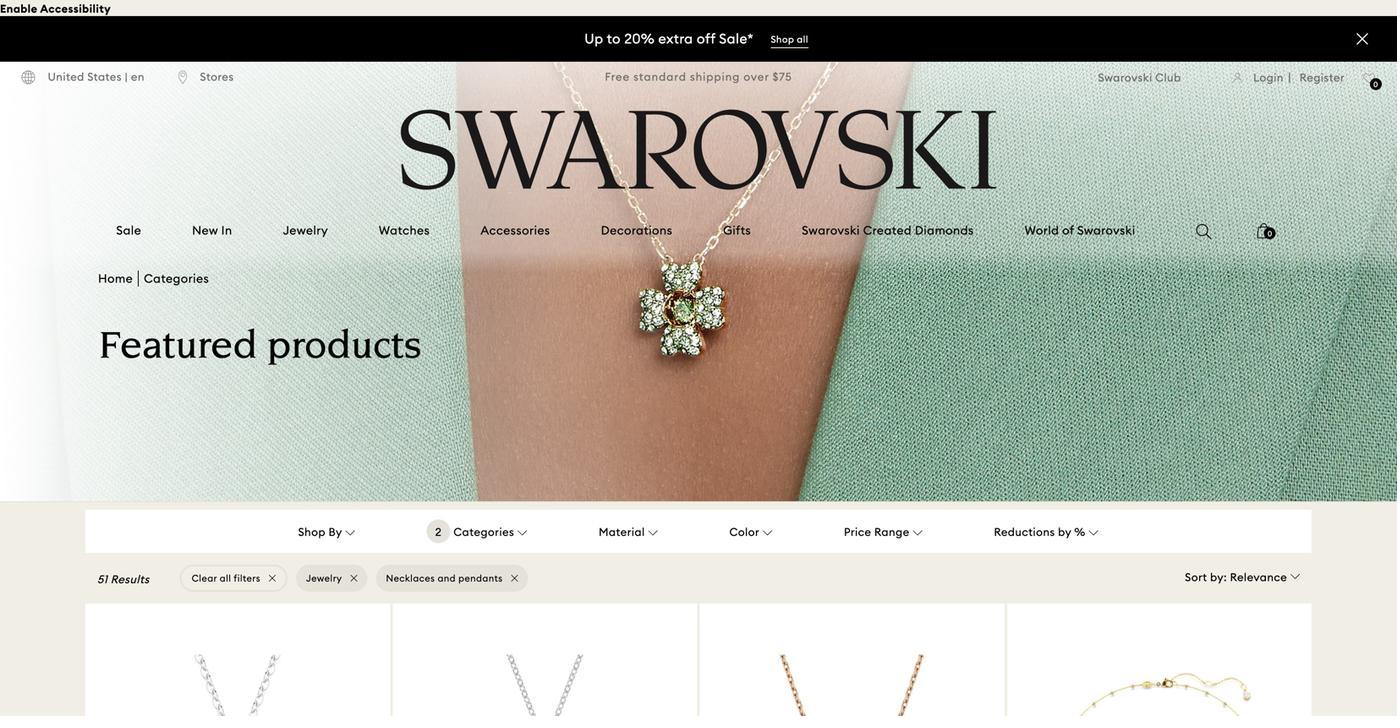 Task type: vqa. For each thing, say whether or not it's contained in the screenshot.
Search field
no



Task type: describe. For each thing, give the bounding box(es) containing it.
left-wishlist image image
[[1364, 73, 1377, 84]]

shop for shop all
[[771, 34, 795, 45]]

$75
[[773, 70, 793, 84]]

united states | en
[[48, 70, 145, 84]]

standard
[[634, 70, 687, 84]]

shop all link
[[771, 32, 809, 48]]

to
[[607, 30, 621, 47]]

watches link
[[379, 223, 430, 239]]

by
[[1059, 526, 1072, 540]]

shop all
[[771, 34, 809, 45]]

sale
[[116, 223, 141, 238]]

1 horizontal spatial |
[[1289, 69, 1292, 85]]

by
[[329, 526, 342, 540]]

left-locator image image
[[178, 70, 188, 85]]

jewelry link
[[283, 223, 328, 239]]

shop for shop by
[[298, 526, 326, 540]]

home
[[98, 271, 133, 287]]

and
[[438, 573, 456, 585]]

featured
[[98, 329, 257, 368]]

remove filters image
[[511, 576, 518, 582]]

swarovski for swarovski created diamonds
[[802, 223, 860, 238]]

stores link
[[178, 69, 234, 85]]

1 vertical spatial jewelry
[[306, 573, 342, 585]]

by: relevance
[[1211, 571, 1288, 585]]

new in
[[192, 223, 232, 238]]

results
[[111, 573, 149, 587]]

| inside united states | en link
[[125, 70, 128, 84]]

accessories link
[[481, 223, 551, 239]]

login link
[[1234, 70, 1284, 85]]

of
[[1063, 223, 1075, 238]]

swarovski club
[[1099, 71, 1182, 85]]

stores
[[200, 70, 234, 84]]

world of swarovski link
[[1025, 223, 1136, 239]]

1 vertical spatial 0 link
[[1258, 222, 1277, 251]]

price range
[[844, 526, 910, 540]]

search image image
[[1197, 224, 1212, 240]]

price
[[844, 526, 872, 540]]

shipping
[[690, 70, 741, 84]]

new
[[192, 223, 218, 238]]

sale link
[[116, 223, 141, 239]]

united states | en link
[[21, 69, 145, 85]]

up to 20% extra off sale*
[[585, 30, 758, 47]]

country-selector image image
[[21, 70, 36, 85]]

swarovski created diamonds
[[802, 223, 974, 238]]

created
[[864, 223, 912, 238]]

0 vertical spatial jewelry
[[283, 223, 328, 238]]

decorations link
[[601, 223, 673, 239]]

enable accessibility link
[[0, 2, 111, 16]]

over
[[744, 70, 770, 84]]

club
[[1156, 71, 1182, 85]]

register link
[[1300, 70, 1345, 85]]

filters
[[234, 573, 261, 585]]

login
[[1254, 71, 1284, 85]]

20%
[[625, 30, 655, 47]]

enable accessibility
[[0, 2, 111, 16]]

all for clear
[[220, 573, 231, 585]]

| register
[[1289, 69, 1345, 85]]

featured products
[[98, 329, 422, 368]]

categories link
[[144, 271, 209, 288]]

0 for left-wishlist image
[[1374, 80, 1379, 89]]

%
[[1075, 526, 1086, 540]]

1 horizontal spatial 0 link
[[1364, 70, 1383, 96]]

sale*
[[719, 30, 754, 47]]

new in link
[[192, 223, 232, 239]]

swarovski created diamonds link
[[802, 223, 974, 239]]



Task type: locate. For each thing, give the bounding box(es) containing it.
reductions
[[995, 526, 1056, 540]]

shop up $75
[[771, 34, 795, 45]]

0
[[1374, 80, 1379, 89], [1269, 229, 1273, 238]]

united
[[48, 70, 84, 84]]

jewelry down shop by
[[306, 573, 342, 585]]

extra
[[659, 30, 694, 47]]

categories
[[144, 271, 209, 287], [454, 526, 515, 540]]

color
[[730, 526, 760, 540]]

gifts link
[[724, 223, 752, 239]]

1 vertical spatial 0
[[1269, 229, 1273, 238]]

world of swarovski
[[1025, 223, 1136, 238]]

sort
[[1186, 571, 1208, 585]]

2
[[435, 526, 442, 540]]

remove filters image for jewelry
[[351, 576, 357, 582]]

|
[[1289, 69, 1292, 85], [125, 70, 128, 84]]

0 right search image at the top of the page
[[1269, 229, 1273, 238]]

en
[[131, 70, 145, 84]]

all for shop
[[797, 34, 809, 45]]

pendants
[[459, 573, 503, 585]]

shop by
[[298, 526, 342, 540]]

1 horizontal spatial shop
[[771, 34, 795, 45]]

0 vertical spatial categories
[[144, 271, 209, 287]]

1 vertical spatial shop
[[298, 526, 326, 540]]

0 horizontal spatial 0
[[1269, 229, 1273, 238]]

1 vertical spatial all
[[220, 573, 231, 585]]

material
[[599, 526, 645, 540]]

sort by: relevance button
[[1186, 557, 1301, 585]]

sort by: relevance
[[1186, 571, 1288, 585]]

jewelry
[[283, 223, 328, 238], [306, 573, 342, 585]]

all right sale*
[[797, 34, 809, 45]]

swarovski
[[1099, 71, 1153, 85], [802, 223, 860, 238], [1078, 223, 1136, 238]]

accessories
[[481, 223, 551, 238]]

clear
[[192, 573, 217, 585]]

cart-mobile image image
[[1258, 224, 1271, 239]]

all right clear
[[220, 573, 231, 585]]

swarovski for swarovski club
[[1099, 71, 1153, 85]]

enable
[[0, 2, 38, 16]]

diamonds
[[915, 223, 974, 238]]

0 link
[[1364, 70, 1383, 96], [1258, 222, 1277, 251]]

shop
[[771, 34, 795, 45], [298, 526, 326, 540]]

products
[[267, 329, 422, 368]]

remove filters image right filters
[[269, 576, 276, 582]]

clear all filters
[[192, 573, 261, 585]]

gifts
[[724, 223, 752, 238]]

1 horizontal spatial all
[[797, 34, 809, 45]]

register
[[1300, 71, 1345, 85]]

categories right 2
[[454, 526, 515, 540]]

swarovski right of
[[1078, 223, 1136, 238]]

shop left by
[[298, 526, 326, 540]]

0 horizontal spatial remove filters image
[[269, 576, 276, 582]]

remove filters image left necklaces
[[351, 576, 357, 582]]

51 results
[[97, 573, 149, 587]]

up
[[585, 30, 604, 47]]

0 link right register
[[1364, 70, 1383, 96]]

necklaces
[[386, 573, 435, 585]]

decorations
[[601, 223, 673, 238]]

0 horizontal spatial all
[[220, 573, 231, 585]]

reductions by %
[[995, 526, 1086, 540]]

accessibility
[[40, 2, 111, 16]]

0 for cart-mobile image
[[1269, 229, 1273, 238]]

world
[[1025, 223, 1060, 238]]

1 horizontal spatial 0
[[1374, 80, 1379, 89]]

off
[[697, 30, 716, 47]]

0 horizontal spatial shop
[[298, 526, 326, 540]]

0 horizontal spatial |
[[125, 70, 128, 84]]

swarovski image
[[401, 109, 997, 191]]

remove filters image
[[269, 576, 276, 582], [351, 576, 357, 582]]

free standard shipping over $75
[[605, 70, 793, 84]]

all
[[797, 34, 809, 45], [220, 573, 231, 585]]

1 vertical spatial categories
[[454, 526, 515, 540]]

range
[[875, 526, 910, 540]]

0 link right search image at the top of the page
[[1258, 222, 1277, 251]]

swarovski left the 'created'
[[802, 223, 860, 238]]

jewelry right in
[[283, 223, 328, 238]]

free
[[605, 70, 630, 84]]

0 right register
[[1374, 80, 1379, 89]]

0 vertical spatial 0 link
[[1364, 70, 1383, 96]]

1 horizontal spatial categories
[[454, 526, 515, 540]]

| left en in the top left of the page
[[125, 70, 128, 84]]

in
[[221, 223, 232, 238]]

1 remove filters image from the left
[[269, 576, 276, 582]]

watches
[[379, 223, 430, 238]]

51
[[97, 573, 108, 587]]

| right login
[[1289, 69, 1292, 85]]

0 horizontal spatial categories
[[144, 271, 209, 287]]

1 horizontal spatial remove filters image
[[351, 576, 357, 582]]

swarovski left club
[[1099, 71, 1153, 85]]

0 vertical spatial shop
[[771, 34, 795, 45]]

remove filters image for clear all filters
[[269, 576, 276, 582]]

left login image
[[1234, 72, 1243, 83]]

states
[[87, 70, 122, 84]]

2 remove filters image from the left
[[351, 576, 357, 582]]

0 horizontal spatial 0 link
[[1258, 222, 1277, 251]]

swarovski club link
[[1099, 70, 1204, 85]]

0 vertical spatial 0
[[1374, 80, 1379, 89]]

0 vertical spatial all
[[797, 34, 809, 45]]

categories down new
[[144, 271, 209, 287]]

necklaces and pendants
[[386, 573, 503, 585]]

home link
[[98, 271, 133, 288]]



